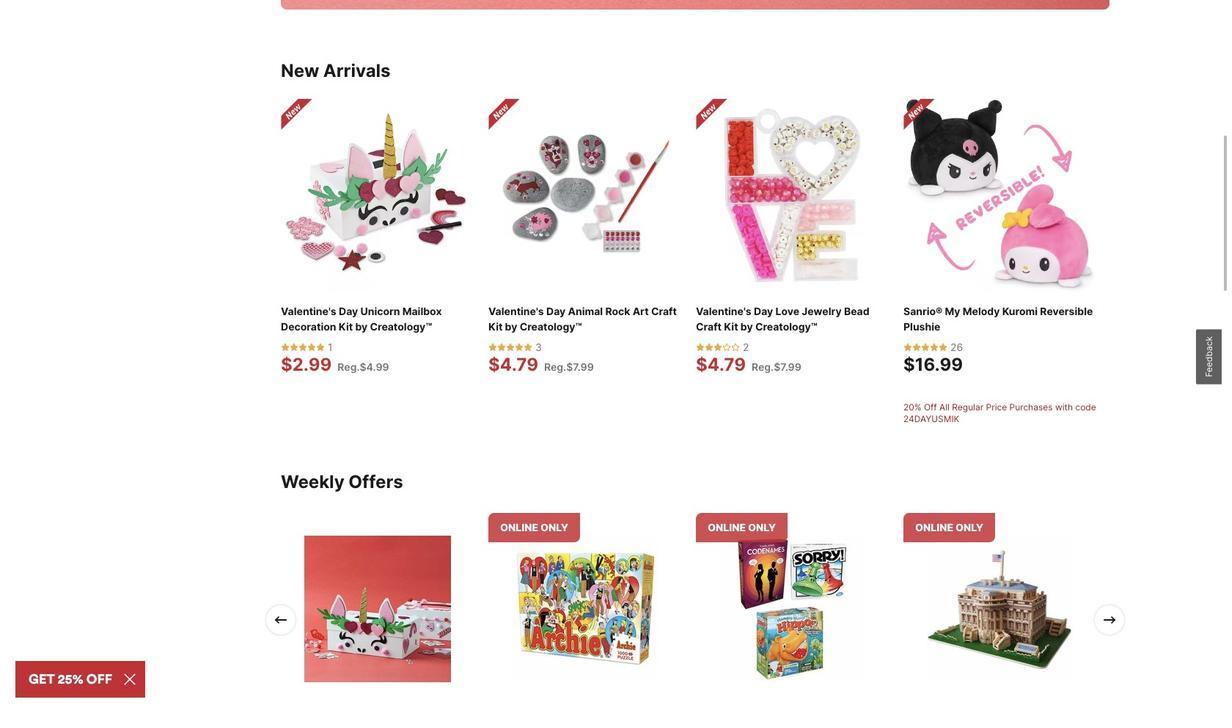 Task type: describe. For each thing, give the bounding box(es) containing it.
valentine's for valentine's day unicorn mailbox decoration kit by creatology™
[[281, 305, 337, 317]]

regular
[[952, 402, 984, 413]]

$16.99
[[904, 354, 963, 375]]

valentine's for valentine's day love jewelry bead craft kit by creatology™
[[696, 305, 752, 317]]

purchases
[[1010, 402, 1053, 413]]

price
[[986, 402, 1007, 413]]

craft for valentine's day love jewelry bead craft kit by creatology™
[[696, 320, 722, 333]]

$4.79 for 2
[[696, 354, 746, 375]]

with
[[1055, 402, 1073, 413]]

sanrio® my melody kuromi reversible plushie new logo image
[[904, 99, 936, 131]]

2
[[743, 341, 749, 353]]

1 online only from the left
[[500, 521, 569, 534]]

all
[[940, 402, 950, 413]]

reversible
[[1040, 305, 1093, 317]]

new arrivals
[[281, 60, 391, 81]]

day for animal
[[546, 305, 566, 317]]

offers
[[349, 471, 403, 493]]

creatology™ inside valentine's day unicorn mailbox decoration kit by creatology™
[[370, 320, 432, 333]]

kit for valentine's day love jewelry bead craft kit by creatology™
[[724, 320, 738, 333]]

3
[[535, 341, 542, 353]]

my
[[945, 305, 961, 317]]

sanrio®
[[904, 305, 943, 317]]

unicorn
[[360, 305, 400, 317]]

26
[[951, 341, 963, 353]]

1 only from the left
[[541, 521, 569, 534]]

off
[[924, 402, 937, 413]]

jewelry
[[802, 305, 842, 317]]

weekly offers
[[281, 471, 403, 493]]

$4.79 reg.$7.99 for 3
[[489, 354, 594, 375]]

by inside valentine's day unicorn mailbox decoration kit by creatology™
[[355, 320, 368, 333]]

3 online from the left
[[915, 521, 954, 534]]

sanrio® my melody kuromi reversible plushie image
[[904, 99, 1097, 292]]

valentine's day unicorn mailbox decoration kit by creatology™ image
[[281, 99, 474, 292]]

creatology™ for valentine's day love jewelry bead craft kit by creatology™
[[755, 320, 818, 333]]

by for valentine's day love jewelry bead craft kit by creatology™
[[741, 320, 753, 333]]

24dayusmik
[[904, 414, 960, 425]]

valentine's day unicorn mailbox decoration kit by creatology™ new logo image
[[281, 99, 313, 131]]

love
[[776, 305, 800, 317]]

2 online from the left
[[708, 521, 746, 534]]

valentine's day unicorn mailbox decoration kit by creatology™
[[281, 305, 442, 333]]



Task type: vqa. For each thing, say whether or not it's contained in the screenshot.


Task type: locate. For each thing, give the bounding box(es) containing it.
2 kit from the left
[[489, 320, 503, 333]]

valentine's inside valentine's day animal rock art craft kit by creatology™
[[489, 305, 544, 317]]

creatology™ up 3
[[520, 320, 582, 333]]

valentine's
[[281, 305, 337, 317], [489, 305, 544, 317], [696, 305, 752, 317]]

2 horizontal spatial only
[[956, 521, 984, 534]]

3 valentine's from the left
[[696, 305, 752, 317]]

make this message special image
[[281, 0, 1110, 9]]

1 horizontal spatial valentine's
[[489, 305, 544, 317]]

1 $4.79 from the left
[[489, 354, 538, 375]]

craft
[[651, 305, 677, 317], [696, 320, 722, 333]]

craft inside valentine's day animal rock art craft kit by creatology™
[[651, 305, 677, 317]]

weekly
[[281, 471, 345, 493]]

1 $4.79 reg.$7.99 from the left
[[489, 354, 594, 375]]

1 kit from the left
[[339, 320, 353, 333]]

0 horizontal spatial online only
[[500, 521, 569, 534]]

by inside valentine's day love jewelry bead craft kit by creatology™
[[741, 320, 753, 333]]

day inside valentine's day unicorn mailbox decoration kit by creatology™
[[339, 305, 358, 317]]

2 by from the left
[[505, 320, 517, 333]]

2 horizontal spatial day
[[754, 305, 773, 317]]

20%
[[904, 402, 922, 413]]

3 kit from the left
[[724, 320, 738, 333]]

kit
[[339, 320, 353, 333], [489, 320, 503, 333], [724, 320, 738, 333]]

$4.79
[[489, 354, 538, 375], [696, 354, 746, 375]]

2 $4.79 from the left
[[696, 354, 746, 375]]

valentine's day love jewelry bead craft kit by creatology™ image
[[696, 99, 889, 292]]

2 creatology™ from the left
[[520, 320, 582, 333]]

2 horizontal spatial valentine's
[[696, 305, 752, 317]]

$4.79 reg.$7.99 down 3
[[489, 354, 594, 375]]

2 horizontal spatial by
[[741, 320, 753, 333]]

20% off all regular price purchases with code 24dayusmik
[[904, 402, 1096, 425]]

day left the "love"
[[754, 305, 773, 317]]

0 horizontal spatial craft
[[651, 305, 677, 317]]

1 horizontal spatial reg.$7.99
[[752, 361, 802, 373]]

day
[[339, 305, 358, 317], [546, 305, 566, 317], [754, 305, 773, 317]]

reg.$7.99 down valentine's day animal rock art craft kit by creatology™
[[544, 361, 594, 373]]

valentine's day love jewelry bead craft kit by creatology™ new logo image
[[696, 99, 728, 131]]

2 day from the left
[[546, 305, 566, 317]]

reg.$7.99
[[544, 361, 594, 373], [752, 361, 802, 373]]

3 creatology™ from the left
[[755, 320, 818, 333]]

0 horizontal spatial kit
[[339, 320, 353, 333]]

0 horizontal spatial valentine's
[[281, 305, 337, 317]]

valentine's up 3
[[489, 305, 544, 317]]

1 horizontal spatial online only
[[708, 521, 776, 534]]

1 vertical spatial craft
[[696, 320, 722, 333]]

2 online only from the left
[[708, 521, 776, 534]]

online
[[500, 521, 538, 534], [708, 521, 746, 534], [915, 521, 954, 534]]

creatology™ inside valentine's day love jewelry bead craft kit by creatology™
[[755, 320, 818, 333]]

melody
[[963, 305, 1000, 317]]

0 vertical spatial craft
[[651, 305, 677, 317]]

3 day from the left
[[754, 305, 773, 317]]

$4.79 down 3
[[489, 354, 538, 375]]

1 creatology™ from the left
[[370, 320, 432, 333]]

kit inside valentine's day animal rock art craft kit by creatology™
[[489, 320, 503, 333]]

new
[[281, 60, 319, 81]]

creatology™
[[370, 320, 432, 333], [520, 320, 582, 333], [755, 320, 818, 333]]

0 horizontal spatial creatology™
[[370, 320, 432, 333]]

1 horizontal spatial kit
[[489, 320, 503, 333]]

valentine's for valentine's day animal rock art craft kit by creatology™
[[489, 305, 544, 317]]

creatology™ inside valentine's day animal rock art craft kit by creatology™
[[520, 320, 582, 333]]

by inside valentine's day animal rock art craft kit by creatology™
[[505, 320, 517, 333]]

bead
[[844, 305, 870, 317]]

2 horizontal spatial online
[[915, 521, 954, 534]]

valentine's day love jewelry bead craft kit by creatology™
[[696, 305, 870, 333]]

2 $4.79 reg.$7.99 from the left
[[696, 354, 802, 375]]

by for valentine's day animal rock art craft kit by creatology™
[[505, 320, 517, 333]]

arrivals
[[323, 60, 391, 81]]

1 day from the left
[[339, 305, 358, 317]]

0 horizontal spatial $4.79 reg.$7.99
[[489, 354, 594, 375]]

$4.79 reg.$7.99 down 2
[[696, 354, 802, 375]]

valentine's inside valentine's day unicorn mailbox decoration kit by creatology™
[[281, 305, 337, 317]]

3 only from the left
[[956, 521, 984, 534]]

day left animal
[[546, 305, 566, 317]]

$4.79 reg.$7.99 for 2
[[696, 354, 802, 375]]

day inside valentine's day animal rock art craft kit by creatology™
[[546, 305, 566, 317]]

by
[[355, 320, 368, 333], [505, 320, 517, 333], [741, 320, 753, 333]]

3 by from the left
[[741, 320, 753, 333]]

online only
[[500, 521, 569, 534], [708, 521, 776, 534], [915, 521, 984, 534]]

craft inside valentine's day love jewelry bead craft kit by creatology™
[[696, 320, 722, 333]]

code
[[1076, 402, 1096, 413]]

sanrio® my melody kuromi reversible plushie
[[904, 305, 1093, 333]]

art
[[633, 305, 649, 317]]

plushie
[[904, 320, 941, 333]]

mailbox
[[402, 305, 442, 317]]

$4.79 for 3
[[489, 354, 538, 375]]

2 horizontal spatial kit
[[724, 320, 738, 333]]

reg.$7.99 down valentine's day love jewelry bead craft kit by creatology™
[[752, 361, 802, 373]]

1 valentine's from the left
[[281, 305, 337, 317]]

day left unicorn
[[339, 305, 358, 317]]

1 online from the left
[[500, 521, 538, 534]]

1 by from the left
[[355, 320, 368, 333]]

1 horizontal spatial by
[[505, 320, 517, 333]]

decoration
[[281, 320, 336, 333]]

$2.99 reg.$4.99
[[281, 354, 389, 375]]

craft for valentine's day animal rock art craft kit by creatology™
[[651, 305, 677, 317]]

1 horizontal spatial only
[[748, 521, 776, 534]]

valentine's up decoration
[[281, 305, 337, 317]]

0 horizontal spatial reg.$7.99
[[544, 361, 594, 373]]

1 horizontal spatial day
[[546, 305, 566, 317]]

only
[[541, 521, 569, 534], [748, 521, 776, 534], [956, 521, 984, 534]]

1 horizontal spatial creatology™
[[520, 320, 582, 333]]

kuromi
[[1002, 305, 1038, 317]]

rock
[[605, 305, 630, 317]]

day for love
[[754, 305, 773, 317]]

valentine's day animal rock art craft kit by creatology™ image
[[489, 99, 681, 292]]

kit inside valentine's day love jewelry bead craft kit by creatology™
[[724, 320, 738, 333]]

valentine's inside valentine's day love jewelry bead craft kit by creatology™
[[696, 305, 752, 317]]

2 horizontal spatial online only
[[915, 521, 984, 534]]

reg.$7.99 for 3
[[544, 361, 594, 373]]

$4.79 down 2
[[696, 354, 746, 375]]

creatology™ for valentine's day animal rock art craft kit by creatology™
[[520, 320, 582, 333]]

1 horizontal spatial online
[[708, 521, 746, 534]]

2 only from the left
[[748, 521, 776, 534]]

0 horizontal spatial $4.79
[[489, 354, 538, 375]]

valentine's up 2
[[696, 305, 752, 317]]

day for unicorn
[[339, 305, 358, 317]]

0 horizontal spatial day
[[339, 305, 358, 317]]

reg.$4.99
[[338, 361, 389, 373]]

3 online only from the left
[[915, 521, 984, 534]]

0 horizontal spatial only
[[541, 521, 569, 534]]

1
[[328, 341, 333, 353]]

$2.99
[[281, 354, 332, 375]]

day inside valentine's day love jewelry bead craft kit by creatology™
[[754, 305, 773, 317]]

$4.79 reg.$7.99
[[489, 354, 594, 375], [696, 354, 802, 375]]

valentine's day animal rock art craft kit by creatology™
[[489, 305, 677, 333]]

2 valentine's from the left
[[489, 305, 544, 317]]

0 horizontal spatial by
[[355, 320, 368, 333]]

reg.$7.99 for 2
[[752, 361, 802, 373]]

2 reg.$7.99 from the left
[[752, 361, 802, 373]]

1 reg.$7.99 from the left
[[544, 361, 594, 373]]

1 horizontal spatial $4.79 reg.$7.99
[[696, 354, 802, 375]]

creatology™ down the "love"
[[755, 320, 818, 333]]

1 horizontal spatial $4.79
[[696, 354, 746, 375]]

0 horizontal spatial online
[[500, 521, 538, 534]]

animal
[[568, 305, 603, 317]]

kit for valentine's day animal rock art craft kit by creatology™
[[489, 320, 503, 333]]

valentine's day animal rock art craft kit by creatology™ new logo image
[[489, 99, 521, 131]]

1 horizontal spatial craft
[[696, 320, 722, 333]]

creatology™ down unicorn
[[370, 320, 432, 333]]

kit inside valentine's day unicorn mailbox decoration kit by creatology™
[[339, 320, 353, 333]]

2 horizontal spatial creatology™
[[755, 320, 818, 333]]



